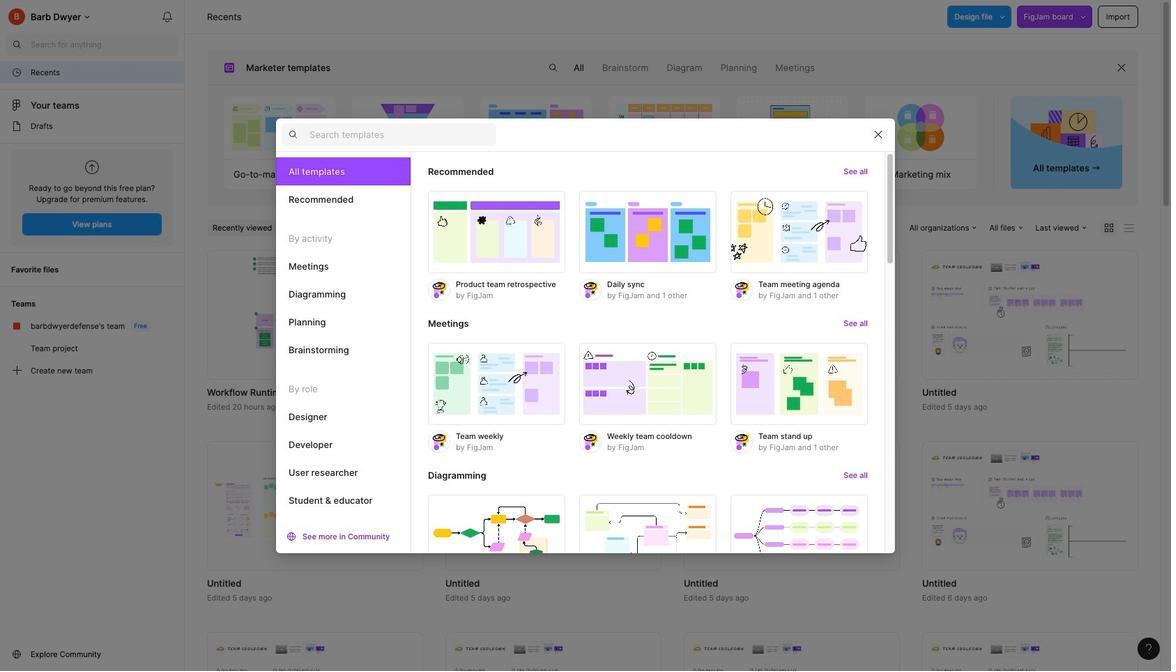 Task type: describe. For each thing, give the bounding box(es) containing it.
marketing mix image
[[865, 96, 976, 159]]

daily sync image
[[579, 191, 717, 273]]

Search for anything text field
[[31, 39, 178, 50]]

product team retrospective image
[[428, 191, 565, 273]]

creative brief template image
[[730, 96, 855, 159]]

Search templates text field
[[310, 126, 496, 143]]

mindmap image
[[731, 495, 868, 577]]

diagram basics image
[[428, 495, 565, 577]]

go-to-market (gtm) strategy image
[[224, 96, 335, 159]]

0 vertical spatial search 32 image
[[6, 33, 28, 56]]

page 16 image
[[11, 121, 22, 132]]

recent 16 image
[[11, 67, 22, 78]]

community 16 image
[[11, 649, 22, 660]]



Task type: vqa. For each thing, say whether or not it's contained in the screenshot.
Competitor analysis image
yes



Task type: locate. For each thing, give the bounding box(es) containing it.
search 32 image up competitor analysis image
[[542, 56, 564, 79]]

see all all templates image
[[1030, 109, 1103, 157]]

1 vertical spatial search 32 image
[[542, 56, 564, 79]]

competitor analysis image
[[481, 96, 592, 159]]

1 horizontal spatial search 32 image
[[542, 56, 564, 79]]

0 horizontal spatial search 32 image
[[6, 33, 28, 56]]

bell 32 image
[[156, 6, 178, 28]]

marketing funnel image
[[352, 96, 463, 159]]

uml diagram image
[[579, 495, 717, 577]]

file thumbnail image
[[253, 257, 377, 373], [452, 259, 655, 371], [691, 259, 893, 371], [929, 259, 1132, 371], [929, 450, 1132, 562], [214, 475, 416, 538], [452, 475, 655, 538], [691, 475, 893, 538], [214, 641, 416, 671], [452, 641, 655, 671], [691, 641, 893, 671], [929, 641, 1132, 671]]

social media planner image
[[609, 96, 720, 159]]

team stand up image
[[731, 343, 868, 425]]

search 32 image
[[6, 33, 28, 56], [542, 56, 564, 79]]

dialog
[[276, 118, 895, 605]]

search 32 image up recent 16 image
[[6, 33, 28, 56]]

weekly team cooldown image
[[579, 343, 717, 425]]

team weekly image
[[428, 343, 565, 425]]

team meeting agenda image
[[731, 191, 868, 273]]



